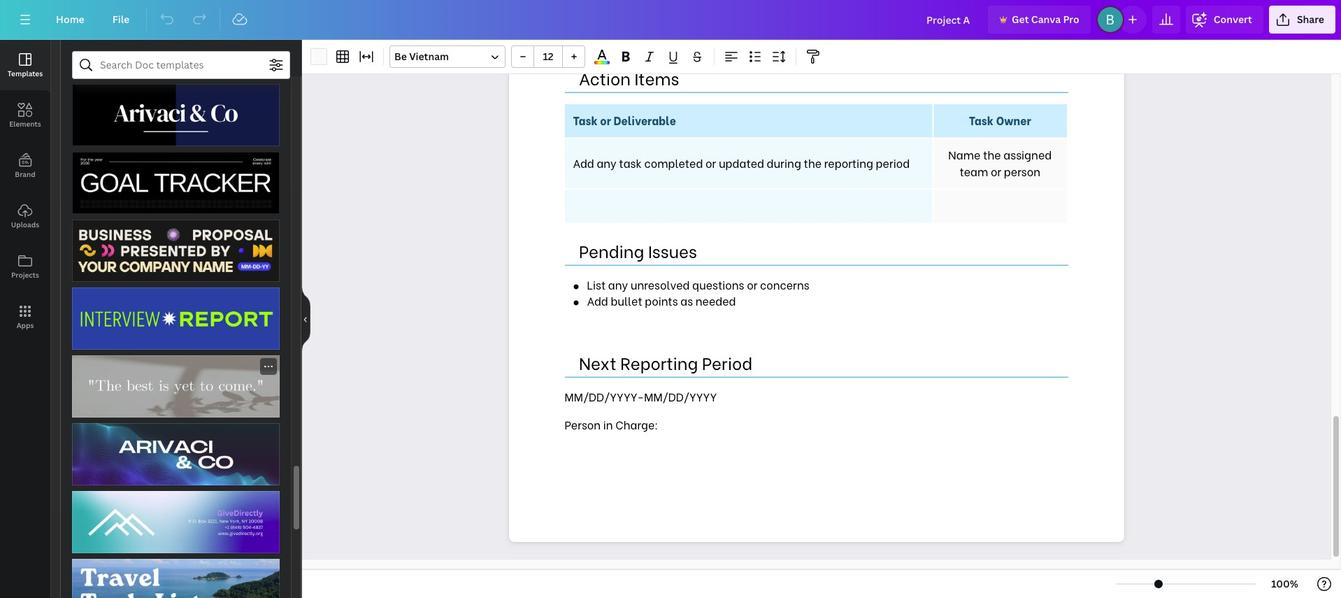 Task type: locate. For each thing, give the bounding box(es) containing it.
main menu bar
[[0, 0, 1342, 40]]

get canva pro
[[1012, 13, 1080, 26]]

none text field containing list any unresolved questions or concerns
[[509, 0, 1124, 542]]

side panel tab list
[[0, 40, 50, 342]]

questions
[[693, 277, 745, 293]]

letterhead professional docs banner in black dark blue traditional corporate style group
[[72, 75, 280, 146]]

interview report docs banner in blue neon green bold style image
[[72, 287, 280, 350]]

any
[[608, 277, 628, 293]]

travel to-do list docs banner in blue green simple style group
[[72, 551, 280, 598]]

letterhead professional docs banner in black blue dark tech style group
[[72, 415, 280, 486]]

file
[[112, 13, 130, 26]]

mm/dd/yyyy-mm/dd/yyyy
[[565, 388, 717, 404]]

or
[[747, 277, 758, 293]]

as
[[681, 292, 693, 308]]

projects button
[[0, 241, 50, 292]]

– – number field
[[539, 50, 558, 63]]

charge:
[[616, 416, 658, 432]]

interview preparations docs banner in beige black and white classic professional style image
[[72, 355, 280, 418]]

Design title text field
[[916, 6, 983, 34]]

be
[[394, 50, 407, 63]]

None text field
[[509, 0, 1124, 542]]

concerns
[[760, 277, 810, 293]]

in
[[603, 416, 613, 432]]

travel to-do list docs banner in blue green simple style image
[[72, 559, 280, 598]]

person in charge:
[[565, 416, 661, 432]]

get
[[1012, 13, 1029, 26]]

100% button
[[1263, 573, 1308, 595]]

event/business proposal professional docs banner in black pink yellow bright modern style image
[[72, 220, 280, 282]]

letterhead docs banner in bright blue bright purple classic professional style group
[[72, 483, 280, 553]]

goal tracker personal docs banner in black white sleek monochrome style image
[[72, 152, 280, 214]]

points
[[645, 292, 678, 308]]

group
[[511, 45, 585, 68]]

#fafafa image
[[311, 48, 327, 65]]

goal tracker personal docs banner in black white sleek monochrome style group
[[72, 143, 280, 214]]

convert
[[1214, 13, 1253, 26]]

uploads button
[[0, 191, 50, 241]]

person
[[565, 416, 601, 432]]

brand
[[15, 169, 35, 179]]

share button
[[1269, 6, 1336, 34]]



Task type: describe. For each thing, give the bounding box(es) containing it.
letterhead docs banner in bright blue bright purple classic professional style image
[[72, 491, 280, 553]]

color range image
[[595, 61, 610, 64]]

needed
[[696, 292, 736, 308]]

projects
[[11, 270, 39, 280]]

list
[[587, 277, 606, 293]]

elements button
[[0, 90, 50, 141]]

add
[[587, 292, 608, 308]]

home link
[[45, 6, 96, 34]]

letterhead professional docs banner in black blue dark tech style image
[[72, 423, 280, 486]]

pro
[[1063, 13, 1080, 26]]

mm/dd/yyyy-
[[565, 388, 644, 404]]

100%
[[1272, 577, 1299, 590]]

share
[[1297, 13, 1325, 26]]

interview preparations docs banner in beige black and white classic professional style group
[[72, 355, 280, 418]]

brand button
[[0, 141, 50, 191]]

file button
[[101, 6, 141, 34]]

templates
[[8, 69, 43, 78]]

mm/dd/yyyy
[[644, 388, 717, 404]]

canva
[[1032, 13, 1061, 26]]

elements
[[9, 119, 41, 129]]

list any unresolved questions or concerns add bullet points as needed
[[587, 277, 810, 308]]

get canva pro button
[[988, 6, 1091, 34]]

templates button
[[0, 40, 50, 90]]

home
[[56, 13, 84, 26]]

hide image
[[301, 285, 311, 353]]

be vietnam button
[[390, 45, 506, 68]]

apps
[[17, 320, 34, 330]]

convert button
[[1186, 6, 1264, 34]]

interview report docs banner in blue neon green bold style group
[[72, 279, 280, 350]]

bullet
[[611, 292, 643, 308]]

vietnam
[[409, 50, 449, 63]]

uploads
[[11, 220, 39, 229]]

unresolved
[[631, 277, 690, 293]]

apps button
[[0, 292, 50, 342]]

letterhead professional docs banner in black dark blue traditional corporate style image
[[72, 84, 280, 146]]

event/business proposal professional docs banner in black pink yellow bright modern style group
[[72, 211, 280, 282]]

be vietnam
[[394, 50, 449, 63]]

Search Doc templates search field
[[100, 52, 262, 78]]



Task type: vqa. For each thing, say whether or not it's contained in the screenshot.
Goal Tracker Personal Docs Banner in Black White Sleek Monochrome Style group
yes



